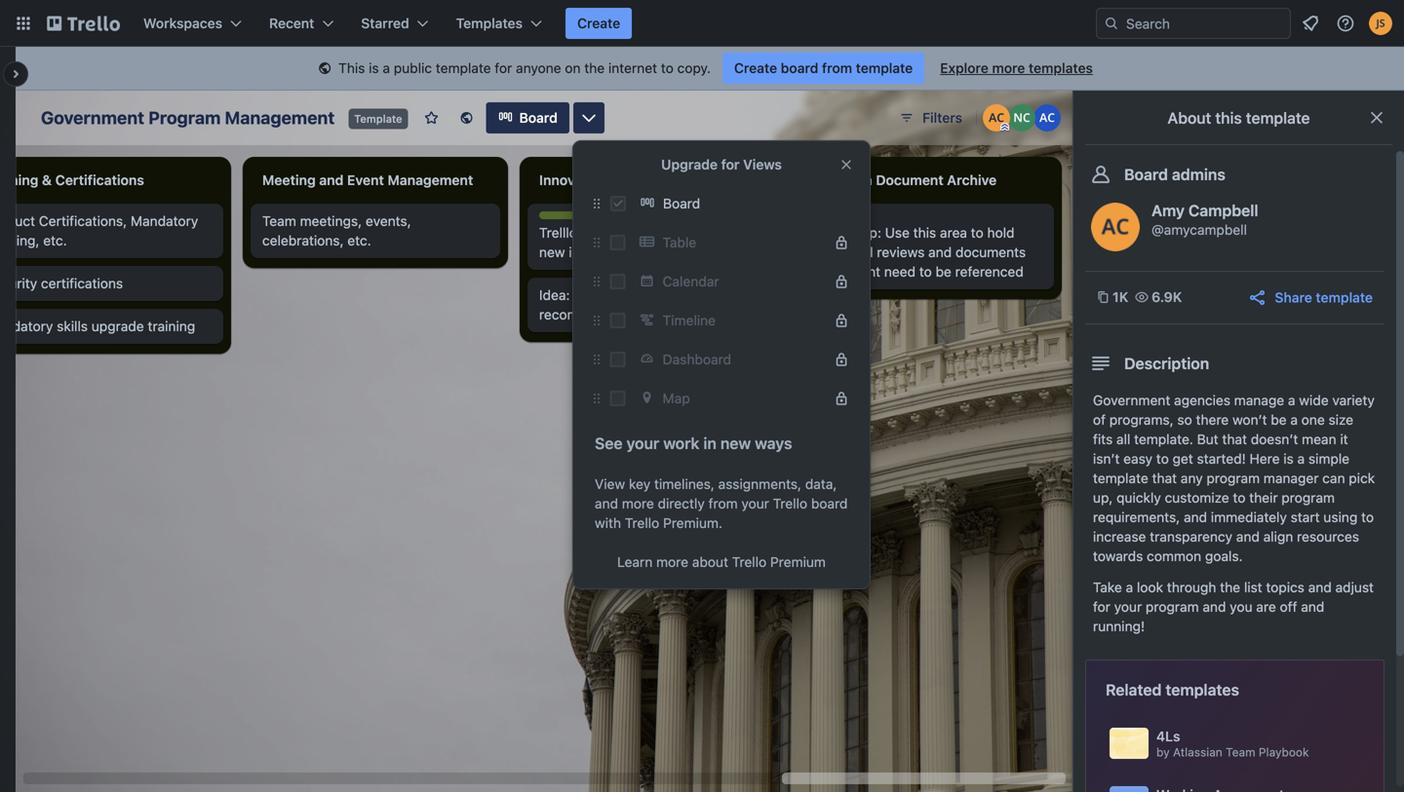 Task type: locate. For each thing, give the bounding box(es) containing it.
0 horizontal spatial trelllo
[[539, 225, 577, 241]]

trello up historical
[[816, 213, 848, 226]]

learn more about trello premium link
[[617, 553, 826, 572]]

area for tools
[[663, 225, 690, 241]]

use
[[608, 225, 633, 241], [885, 225, 910, 241]]

explore
[[940, 60, 988, 76]]

color: lime, title: "trello tip" element up ideas
[[539, 212, 592, 226]]

trello tip trelllo tip: use this area to track new ideas and tools for future
[[539, 213, 742, 260]]

0 horizontal spatial amy campbell (amycampbell) image
[[983, 104, 1010, 132]]

1 horizontal spatial the
[[1220, 580, 1240, 596]]

are
[[1256, 599, 1276, 615]]

0 horizontal spatial area
[[663, 225, 690, 241]]

there
[[1196, 412, 1229, 428]]

programs,
[[1109, 412, 1174, 428]]

anyone
[[516, 60, 561, 76]]

and down customize
[[1184, 509, 1207, 526]]

track up future
[[710, 225, 742, 241]]

area inside the trello tip trelllo tip: use this area to track new ideas and tools for future
[[663, 225, 690, 241]]

this up reviews
[[913, 225, 936, 241]]

0 vertical spatial government
[[41, 107, 144, 128]]

0 horizontal spatial the
[[584, 60, 605, 76]]

share template
[[1275, 290, 1373, 306]]

a left look
[[1126, 580, 1133, 596]]

0 notifications image
[[1299, 12, 1322, 35]]

to right need
[[919, 264, 932, 280]]

1 horizontal spatial use
[[885, 225, 910, 241]]

team
[[262, 213, 296, 229], [1226, 746, 1255, 759]]

0 vertical spatial templates
[[1029, 60, 1093, 76]]

trelllo up historical
[[816, 225, 854, 241]]

innovation
[[539, 172, 608, 188]]

1 horizontal spatial be
[[1271, 412, 1287, 428]]

1 vertical spatial new
[[720, 434, 751, 453]]

0 horizontal spatial that
[[816, 264, 841, 280]]

to inside the trello tip trelllo tip: use this area to track new ideas and tools for future
[[694, 225, 707, 241]]

and up with
[[595, 496, 618, 512]]

public image
[[459, 110, 474, 126]]

1 vertical spatial management
[[387, 172, 473, 188]]

create right "copy."
[[734, 60, 777, 76]]

0 vertical spatial more
[[992, 60, 1025, 76]]

0 horizontal spatial board
[[519, 110, 558, 126]]

can
[[1322, 470, 1345, 487]]

program
[[1207, 470, 1260, 487], [1282, 490, 1335, 506], [1146, 599, 1199, 615]]

trelllo for historical
[[816, 225, 854, 241]]

use down corner,
[[608, 225, 633, 241]]

is right this
[[369, 60, 379, 76]]

0 vertical spatial amy campbell (amycampbell) image
[[983, 104, 1010, 132]]

1 horizontal spatial program
[[1207, 470, 1260, 487]]

that down the get on the right bottom
[[1152, 470, 1177, 487]]

and
[[319, 172, 344, 188], [606, 244, 629, 260], [928, 244, 952, 260], [595, 496, 618, 512], [1184, 509, 1207, 526], [1236, 529, 1260, 545], [1308, 580, 1332, 596], [1203, 599, 1226, 615], [1301, 599, 1324, 615]]

create inside button
[[577, 15, 620, 31]]

1 vertical spatial that
[[1222, 431, 1247, 448]]

government inside government agencies manage a wide variety of programs, so there won't be a one size fits all template. but that doesn't mean it isn't easy to get started!  here is a simple template that any program manager can pick up, quickly customize to their program requirements, and immediately start using to increase transparency and align resources towards common goals.
[[1093, 392, 1170, 409]]

tip inside trello tip trelllo tip: use this area to hold historical reviews and documents that might need to be referenced
[[851, 213, 868, 226]]

1 vertical spatial templates
[[1165, 681, 1239, 700]]

reviews
[[877, 244, 925, 260]]

1 vertical spatial government
[[1093, 392, 1170, 409]]

1 vertical spatial create
[[734, 60, 777, 76]]

0 horizontal spatial is
[[369, 60, 379, 76]]

2 vertical spatial that
[[1152, 470, 1177, 487]]

track inside text field
[[719, 172, 753, 188]]

is up manager
[[1283, 451, 1294, 467]]

1 horizontal spatial create
[[734, 60, 777, 76]]

that
[[816, 264, 841, 280], [1222, 431, 1247, 448], [1152, 470, 1177, 487]]

referenced
[[955, 264, 1024, 280]]

board admins
[[1124, 165, 1226, 184]]

0 horizontal spatial from
[[708, 496, 738, 512]]

1 area from the left
[[663, 225, 690, 241]]

0 horizontal spatial create
[[577, 15, 620, 31]]

for
[[495, 60, 512, 76], [721, 156, 740, 173], [668, 244, 685, 260], [1093, 599, 1110, 615]]

amy campbell (amycampbell) image left amy
[[1091, 203, 1140, 252]]

workspaces button
[[132, 8, 254, 39]]

0 horizontal spatial board link
[[486, 102, 569, 134]]

isn't
[[1093, 451, 1120, 467]]

board
[[781, 60, 818, 76], [811, 496, 848, 512]]

0 horizontal spatial tip
[[574, 213, 592, 226]]

star or unstar board image
[[424, 110, 439, 126]]

2 horizontal spatial more
[[992, 60, 1025, 76]]

area up the documents
[[940, 225, 967, 241]]

more right learn
[[656, 554, 688, 570]]

this
[[1215, 109, 1242, 127], [636, 225, 659, 241], [913, 225, 936, 241]]

trelllo up ideas
[[539, 225, 577, 241]]

here
[[1250, 451, 1280, 467]]

1 tip from the left
[[574, 213, 592, 226]]

a inside take a look through the list topics and adjust for your program and you are off and running!
[[1126, 580, 1133, 596]]

tip inside the trello tip trelllo tip: use this area to track new ideas and tools for future
[[574, 213, 592, 226]]

amy
[[1151, 201, 1185, 220]]

tip for reviews
[[851, 213, 868, 226]]

a left public
[[383, 60, 390, 76]]

look
[[1137, 580, 1163, 596]]

team inside team meetings, events, celebrations, etc.
[[262, 213, 296, 229]]

for down take in the right bottom of the page
[[1093, 599, 1110, 615]]

to left "copy."
[[661, 60, 674, 76]]

board link down views
[[634, 188, 858, 219]]

to
[[661, 60, 674, 76], [702, 172, 715, 188], [694, 225, 707, 241], [971, 225, 983, 241], [919, 264, 932, 280], [1156, 451, 1169, 467], [1233, 490, 1246, 506], [1361, 509, 1374, 526]]

template right share
[[1316, 290, 1373, 306]]

board link
[[486, 102, 569, 134], [634, 188, 858, 219]]

1 horizontal spatial new
[[720, 434, 751, 453]]

1 vertical spatial amy campbell (amycampbell) image
[[1091, 203, 1140, 252]]

0 vertical spatial your
[[626, 434, 659, 453]]

2 trelllo from the left
[[816, 225, 854, 241]]

and inside text box
[[319, 172, 344, 188]]

1 color: lime, title: "trello tip" element from the left
[[539, 212, 592, 226]]

tip:
[[581, 225, 604, 241], [858, 225, 881, 241]]

government for government agencies manage a wide variety of programs, so there won't be a one size fits all template. but that doesn't mean it isn't easy to get started!  here is a simple template that any program manager can pick up, quickly customize to their program requirements, and immediately start using to increase transparency and align resources towards common goals.
[[1093, 392, 1170, 409]]

use inside trello tip trelllo tip: use this area to hold historical reviews and documents that might need to be referenced
[[885, 225, 910, 241]]

to up future
[[694, 225, 707, 241]]

this right about
[[1215, 109, 1242, 127]]

management up meeting
[[225, 107, 335, 128]]

0 horizontal spatial tip:
[[581, 225, 604, 241]]

work
[[663, 434, 700, 453]]

None text field
[[0, 165, 223, 196]]

and right reviews
[[928, 244, 952, 260]]

towards
[[1093, 548, 1143, 565]]

nicole cvitanovic (nicolecvitanovic) image
[[1008, 104, 1035, 132]]

1 horizontal spatial area
[[940, 225, 967, 241]]

1 horizontal spatial team
[[1226, 746, 1255, 759]]

tip: inside trello tip trelllo tip: use this area to hold historical reviews and documents that might need to be referenced
[[858, 225, 881, 241]]

corner,
[[611, 172, 660, 188]]

1 horizontal spatial trelllo
[[816, 225, 854, 241]]

program down through
[[1146, 599, 1199, 615]]

that up started!
[[1222, 431, 1247, 448]]

fits
[[1093, 431, 1113, 448]]

2 horizontal spatial your
[[1114, 599, 1142, 615]]

trelllo
[[539, 225, 577, 241], [816, 225, 854, 241]]

1 horizontal spatial program
[[816, 172, 872, 188]]

amy campbell (amycampbell) image
[[983, 104, 1010, 132], [1091, 203, 1140, 252]]

tip: up ideas
[[581, 225, 604, 241]]

1 horizontal spatial tip:
[[858, 225, 881, 241]]

and left tools
[[606, 244, 629, 260]]

2 horizontal spatial board
[[1124, 165, 1168, 184]]

template right about
[[1246, 109, 1310, 127]]

view
[[595, 476, 625, 492]]

track right the upgrade
[[719, 172, 753, 188]]

from up premium.
[[708, 496, 738, 512]]

wide
[[1299, 392, 1329, 409]]

templates up amy campbell (amycampbell26) image
[[1029, 60, 1093, 76]]

management
[[225, 107, 335, 128], [387, 172, 473, 188]]

be right need
[[936, 264, 951, 280]]

goals.
[[1205, 548, 1243, 565]]

1 vertical spatial your
[[741, 496, 769, 512]]

1 vertical spatial program
[[1282, 490, 1335, 506]]

2 area from the left
[[940, 225, 967, 241]]

trelllo inside trello tip trelllo tip: use this area to hold historical reviews and documents that might need to be referenced
[[816, 225, 854, 241]]

0 vertical spatial be
[[936, 264, 951, 280]]

and inside trello tip trelllo tip: use this area to hold historical reviews and documents that might need to be referenced
[[928, 244, 952, 260]]

Search field
[[1119, 9, 1290, 38]]

from up close popover icon
[[822, 60, 852, 76]]

1 horizontal spatial board link
[[634, 188, 858, 219]]

1 horizontal spatial more
[[656, 554, 688, 570]]

0 vertical spatial is
[[369, 60, 379, 76]]

this up tools
[[636, 225, 659, 241]]

0 vertical spatial board
[[519, 110, 558, 126]]

be up doesn't
[[1271, 412, 1287, 428]]

to down 'template.'
[[1156, 451, 1169, 467]]

customize views image
[[579, 108, 598, 128]]

more down key
[[622, 496, 654, 512]]

archive
[[947, 172, 997, 188]]

this member is an admin of this board. image
[[1000, 123, 1009, 132]]

more right explore
[[992, 60, 1025, 76]]

color: lime, title: "trello tip" element
[[539, 212, 592, 226], [816, 212, 868, 226]]

0 vertical spatial team
[[262, 213, 296, 229]]

trelllo for new
[[539, 225, 577, 241]]

government up programs,
[[1093, 392, 1170, 409]]

1 vertical spatial team
[[1226, 746, 1255, 759]]

government down back to home image on the left of page
[[41, 107, 144, 128]]

0 horizontal spatial be
[[936, 264, 951, 280]]

template inside 'button'
[[1316, 290, 1373, 306]]

your down assignments,
[[741, 496, 769, 512]]

color: lime, title: "trello tip" element up historical
[[816, 212, 868, 226]]

create up on
[[577, 15, 620, 31]]

2 vertical spatial board
[[663, 195, 700, 212]]

program down workspaces
[[148, 107, 221, 128]]

0 horizontal spatial program
[[1146, 599, 1199, 615]]

take a look through the list topics and adjust for your program and you are off and running!
[[1093, 580, 1374, 635]]

management up the events,
[[387, 172, 473, 188]]

2 tip from the left
[[851, 213, 868, 226]]

2 vertical spatial more
[[656, 554, 688, 570]]

1 vertical spatial from
[[708, 496, 738, 512]]

1 vertical spatial more
[[622, 496, 654, 512]]

1 use from the left
[[608, 225, 633, 241]]

0 vertical spatial that
[[816, 264, 841, 280]]

0 horizontal spatial new
[[539, 244, 565, 260]]

innovation corner, ideas to track
[[539, 172, 753, 188]]

template inside government agencies manage a wide variety of programs, so there won't be a one size fits all template. but that doesn't mean it isn't easy to get started!  here is a simple template that any program manager can pick up, quickly customize to their program requirements, and immediately start using to increase transparency and align resources towards common goals.
[[1093, 470, 1148, 487]]

and inside view key timelines, assignments, data, and more directly from your trello board with trello premium.
[[595, 496, 618, 512]]

1 horizontal spatial your
[[741, 496, 769, 512]]

template down isn't
[[1093, 470, 1148, 487]]

and left adjust
[[1308, 580, 1332, 596]]

board up amy
[[1124, 165, 1168, 184]]

through
[[1167, 580, 1216, 596]]

templates up the 4ls
[[1165, 681, 1239, 700]]

Program Document Archive text field
[[804, 165, 1054, 196]]

tip up historical
[[851, 213, 868, 226]]

0 horizontal spatial government
[[41, 107, 144, 128]]

transparency
[[1150, 529, 1232, 545]]

program up start
[[1282, 490, 1335, 506]]

0 vertical spatial management
[[225, 107, 335, 128]]

0 horizontal spatial team
[[262, 213, 296, 229]]

amy campbell (amycampbell) image left amy campbell (amycampbell26) image
[[983, 104, 1010, 132]]

a up manager
[[1297, 451, 1305, 467]]

more
[[992, 60, 1025, 76], [622, 496, 654, 512], [656, 554, 688, 570]]

area up tools
[[663, 225, 690, 241]]

template
[[354, 113, 402, 125]]

use inside the trello tip trelllo tip: use this area to track new ideas and tools for future
[[608, 225, 633, 241]]

and left "event" at top left
[[319, 172, 344, 188]]

1 vertical spatial board
[[811, 496, 848, 512]]

tip: inside the trello tip trelllo tip: use this area to track new ideas and tools for future
[[581, 225, 604, 241]]

tip up ideas
[[574, 213, 592, 226]]

templates button
[[444, 8, 554, 39]]

team right "atlassian"
[[1226, 746, 1255, 759]]

this for trelllo tip: use this area to track new ideas and tools for future
[[636, 225, 659, 241]]

1 horizontal spatial tip
[[851, 213, 868, 226]]

that down historical
[[816, 264, 841, 280]]

increase
[[1093, 529, 1146, 545]]

0 horizontal spatial this
[[636, 225, 659, 241]]

board down ideas
[[663, 195, 700, 212]]

to left hold
[[971, 225, 983, 241]]

template up filters button
[[856, 60, 913, 76]]

amy campbell (amycampbell26) image
[[1034, 104, 1061, 132]]

this inside the trello tip trelllo tip: use this area to track new ideas and tools for future
[[636, 225, 659, 241]]

mean
[[1302, 431, 1336, 448]]

for right tools
[[668, 244, 685, 260]]

trello down the 'innovation'
[[539, 213, 571, 226]]

team up 'celebrations,'
[[262, 213, 296, 229]]

0 horizontal spatial color: lime, title: "trello tip" element
[[539, 212, 592, 226]]

government inside board name text box
[[41, 107, 144, 128]]

is
[[369, 60, 379, 76], [1283, 451, 1294, 467]]

1 vertical spatial board
[[1124, 165, 1168, 184]]

requirements,
[[1093, 509, 1180, 526]]

1 horizontal spatial this
[[913, 225, 936, 241]]

description
[[1124, 354, 1209, 373]]

program inside board name text box
[[148, 107, 221, 128]]

1 horizontal spatial color: lime, title: "trello tip" element
[[816, 212, 868, 226]]

get
[[1173, 451, 1193, 467]]

new right "in"
[[720, 434, 751, 453]]

use for ideas
[[608, 225, 633, 241]]

a left wide
[[1288, 392, 1295, 409]]

about this template
[[1168, 109, 1310, 127]]

1 vertical spatial be
[[1271, 412, 1287, 428]]

this inside trello tip trelllo tip: use this area to hold historical reviews and documents that might need to be referenced
[[913, 225, 936, 241]]

0 horizontal spatial program
[[148, 107, 221, 128]]

template
[[436, 60, 491, 76], [856, 60, 913, 76], [1246, 109, 1310, 127], [1316, 290, 1373, 306], [1093, 470, 1148, 487]]

use for reviews
[[885, 225, 910, 241]]

related
[[1106, 681, 1162, 700]]

resources
[[1297, 529, 1359, 545]]

Board name text field
[[31, 102, 344, 134]]

tip: up historical
[[858, 225, 881, 241]]

0 vertical spatial track
[[719, 172, 753, 188]]

0 horizontal spatial use
[[608, 225, 633, 241]]

0 vertical spatial new
[[539, 244, 565, 260]]

primary element
[[0, 0, 1404, 47]]

2 tip: from the left
[[858, 225, 881, 241]]

your up running!
[[1114, 599, 1142, 615]]

color: lime, title: "trello tip" element for trelllo tip: use this area to track new ideas and tools for future
[[539, 212, 592, 226]]

templates
[[1029, 60, 1093, 76], [1165, 681, 1239, 700]]

template.
[[1134, 431, 1193, 448]]

board down anyone
[[519, 110, 558, 126]]

the inside take a look through the list topics and adjust for your program and you are off and running!
[[1220, 580, 1240, 596]]

back to home image
[[47, 8, 120, 39]]

1 horizontal spatial templates
[[1165, 681, 1239, 700]]

starred
[[361, 15, 409, 31]]

using
[[1323, 509, 1358, 526]]

be inside government agencies manage a wide variety of programs, so there won't be a one size fits all template. but that doesn't mean it isn't easy to get started!  here is a simple template that any program manager can pick up, quickly customize to their program requirements, and immediately start using to increase transparency and align resources towards common goals.
[[1271, 412, 1287, 428]]

any
[[1181, 470, 1203, 487]]

your
[[626, 434, 659, 453], [741, 496, 769, 512], [1114, 599, 1142, 615]]

1 horizontal spatial government
[[1093, 392, 1170, 409]]

2 vertical spatial program
[[1146, 599, 1199, 615]]

to up the immediately
[[1233, 490, 1246, 506]]

0 vertical spatial the
[[584, 60, 605, 76]]

data,
[[805, 476, 837, 492]]

recommendation
[[539, 307, 645, 323]]

government agencies manage a wide variety of programs, so there won't be a one size fits all template. but that doesn't mean it isn't easy to get started!  here is a simple template that any program manager can pick up, quickly customize to their program requirements, and immediately start using to increase transparency and align resources towards common goals.
[[1093, 392, 1375, 565]]

0 horizontal spatial more
[[622, 496, 654, 512]]

1 vertical spatial the
[[1220, 580, 1240, 596]]

your right see
[[626, 434, 659, 453]]

new inside the trello tip trelllo tip: use this area to track new ideas and tools for future
[[539, 244, 565, 260]]

track
[[719, 172, 753, 188], [710, 225, 742, 241]]

easy
[[1123, 451, 1153, 467]]

trelllo inside the trello tip trelllo tip: use this area to track new ideas and tools for future
[[539, 225, 577, 241]]

from inside view key timelines, assignments, data, and more directly from your trello board with trello premium.
[[708, 496, 738, 512]]

program down started!
[[1207, 470, 1260, 487]]

1 vertical spatial track
[[710, 225, 742, 241]]

2 vertical spatial your
[[1114, 599, 1142, 615]]

government
[[41, 107, 144, 128], [1093, 392, 1170, 409]]

the up you
[[1220, 580, 1240, 596]]

1 tip: from the left
[[581, 225, 604, 241]]

0 vertical spatial create
[[577, 15, 620, 31]]

1 horizontal spatial management
[[387, 172, 473, 188]]

board link down this is a public template for anyone on the internet to copy.
[[486, 102, 569, 134]]

2 horizontal spatial this
[[1215, 109, 1242, 127]]

1 vertical spatial is
[[1283, 451, 1294, 467]]

trello inside trello tip trelllo tip: use this area to hold historical reviews and documents that might need to be referenced
[[816, 213, 848, 226]]

1 horizontal spatial is
[[1283, 451, 1294, 467]]

4ls by atlassian team playbook
[[1156, 729, 1309, 759]]

1 trelllo from the left
[[539, 225, 577, 241]]

playbook
[[1259, 746, 1309, 759]]

1 horizontal spatial board
[[663, 195, 700, 212]]

program left document
[[816, 172, 872, 188]]

new left ideas
[[539, 244, 565, 260]]

1 horizontal spatial from
[[822, 60, 852, 76]]

0 horizontal spatial management
[[225, 107, 335, 128]]

use up reviews
[[885, 225, 910, 241]]

2 color: lime, title: "trello tip" element from the left
[[816, 212, 868, 226]]

2 use from the left
[[885, 225, 910, 241]]

2 horizontal spatial program
[[1282, 490, 1335, 506]]

area inside trello tip trelllo tip: use this area to hold historical reviews and documents that might need to be referenced
[[940, 225, 967, 241]]

filters button
[[893, 102, 968, 134]]

the right on
[[584, 60, 605, 76]]

john smith (johnsmith38824343) image
[[1369, 12, 1392, 35]]

to right ideas
[[702, 172, 715, 188]]

0 vertical spatial program
[[148, 107, 221, 128]]



Task type: vqa. For each thing, say whether or not it's contained in the screenshot.
Checklist in button
no



Task type: describe. For each thing, give the bounding box(es) containing it.
and down the immediately
[[1236, 529, 1260, 545]]

started!
[[1197, 451, 1246, 467]]

more inside view key timelines, assignments, data, and more directly from your trello board with trello premium.
[[622, 496, 654, 512]]

this
[[338, 60, 365, 76]]

so
[[1177, 412, 1192, 428]]

create board from template
[[734, 60, 913, 76]]

create for create
[[577, 15, 620, 31]]

topics
[[1266, 580, 1305, 596]]

with
[[595, 515, 621, 531]]

sm image
[[315, 59, 335, 79]]

to inside text field
[[702, 172, 715, 188]]

public
[[394, 60, 432, 76]]

events,
[[366, 213, 411, 229]]

government for government program management
[[41, 107, 144, 128]]

and inside the trello tip trelllo tip: use this area to track new ideas and tools for future
[[606, 244, 629, 260]]

team inside 4ls by atlassian team playbook
[[1226, 746, 1255, 759]]

one
[[1301, 412, 1325, 428]]

1 horizontal spatial amy campbell (amycampbell) image
[[1091, 203, 1140, 252]]

in
[[703, 434, 717, 453]]

open information menu image
[[1336, 14, 1355, 33]]

recent button
[[257, 8, 345, 39]]

tip: for ideas
[[581, 225, 604, 241]]

learn more about trello premium
[[617, 554, 826, 570]]

0 vertical spatial board link
[[486, 102, 569, 134]]

need
[[884, 264, 916, 280]]

team meetings, events, celebrations, etc.
[[262, 213, 411, 249]]

trello inside the trello tip trelllo tip: use this area to track new ideas and tools for future
[[539, 213, 571, 226]]

key
[[629, 476, 651, 492]]

idea:
[[539, 287, 570, 303]]

Innovation Corner, Ideas to track text field
[[527, 165, 777, 196]]

trello right about
[[732, 554, 767, 570]]

0 vertical spatial from
[[822, 60, 852, 76]]

0 horizontal spatial templates
[[1029, 60, 1093, 76]]

be inside trello tip trelllo tip: use this area to hold historical reviews and documents that might need to be referenced
[[936, 264, 951, 280]]

upgrade
[[661, 156, 718, 173]]

2 horizontal spatial that
[[1222, 431, 1247, 448]]

customize
[[1165, 490, 1229, 506]]

for left anyone
[[495, 60, 512, 76]]

adjust
[[1335, 580, 1374, 596]]

internet
[[608, 60, 657, 76]]

about
[[1168, 109, 1211, 127]]

you
[[1230, 599, 1252, 615]]

take
[[1093, 580, 1122, 596]]

that inside trello tip trelllo tip: use this area to hold historical reviews and documents that might need to be referenced
[[816, 264, 841, 280]]

simple
[[1308, 451, 1350, 467]]

ideas
[[569, 244, 602, 260]]

premium.
[[663, 515, 722, 531]]

your inside view key timelines, assignments, data, and more directly from your trello board with trello premium.
[[741, 496, 769, 512]]

see your work in new ways
[[595, 434, 792, 453]]

premium
[[770, 554, 826, 570]]

etc.
[[347, 233, 371, 249]]

team meetings, events, celebrations, etc. link
[[262, 212, 488, 251]]

meeting and event management
[[262, 172, 473, 188]]

explore more templates link
[[928, 53, 1105, 84]]

tools
[[633, 244, 664, 260]]

recent
[[269, 15, 314, 31]]

create button
[[566, 8, 632, 39]]

common
[[1147, 548, 1201, 565]]

to right using
[[1361, 509, 1374, 526]]

historical
[[816, 244, 873, 260]]

upgrade for views
[[661, 156, 782, 173]]

see
[[595, 434, 623, 453]]

future
[[689, 244, 727, 260]]

pick
[[1349, 470, 1375, 487]]

and left you
[[1203, 599, 1226, 615]]

trello tip trelllo tip: use this area to hold historical reviews and documents that might need to be referenced
[[816, 213, 1026, 280]]

color: lime, title: "trello tip" element for trelllo tip: use this area to hold historical reviews and documents that might need to be referenced
[[816, 212, 868, 226]]

1 vertical spatial board link
[[634, 188, 858, 219]]

4ls
[[1156, 729, 1180, 745]]

but
[[1197, 431, 1218, 448]]

related templates
[[1106, 681, 1239, 700]]

document
[[876, 172, 943, 188]]

@amycampbell
[[1151, 222, 1247, 238]]

trelllo tip: use this area to track new ideas and tools for future link
[[539, 223, 765, 262]]

tip: for reviews
[[858, 225, 881, 241]]

manager
[[1263, 470, 1319, 487]]

meetings,
[[300, 213, 362, 229]]

a left one
[[1290, 412, 1298, 428]]

0 vertical spatial board
[[781, 60, 818, 76]]

template up "public" image
[[436, 60, 491, 76]]

for left views
[[721, 156, 740, 173]]

celebrations,
[[262, 233, 344, 249]]

about
[[692, 554, 728, 570]]

program inside take a look through the list topics and adjust for your program and you are off and running!
[[1146, 599, 1199, 615]]

and right off
[[1301, 599, 1324, 615]]

amy campbell @amycampbell
[[1151, 201, 1258, 238]]

program inside text box
[[816, 172, 872, 188]]

government program management
[[41, 107, 335, 128]]

create for create board from template
[[734, 60, 777, 76]]

share
[[1275, 290, 1312, 306]]

idea: new power up recommendation
[[539, 287, 666, 323]]

it
[[1340, 431, 1348, 448]]

for inside take a look through the list topics and adjust for your program and you are off and running!
[[1093, 599, 1110, 615]]

map
[[663, 390, 690, 407]]

their
[[1249, 490, 1278, 506]]

1 horizontal spatial that
[[1152, 470, 1177, 487]]

management inside meeting and event management text box
[[387, 172, 473, 188]]

trello right with
[[625, 515, 659, 531]]

search image
[[1104, 16, 1119, 31]]

view key timelines, assignments, data, and more directly from your trello board with trello premium.
[[595, 476, 848, 531]]

trello down assignments,
[[773, 496, 807, 512]]

of
[[1093, 412, 1106, 428]]

is inside government agencies manage a wide variety of programs, so there won't be a one size fits all template. but that doesn't mean it isn't easy to get started!  here is a simple template that any program manager can pick up, quickly customize to their program requirements, and immediately start using to increase transparency and align resources towards common goals.
[[1283, 451, 1294, 467]]

0 vertical spatial program
[[1207, 470, 1260, 487]]

running!
[[1093, 619, 1145, 635]]

0 horizontal spatial your
[[626, 434, 659, 453]]

timelines,
[[654, 476, 715, 492]]

management inside board name text box
[[225, 107, 335, 128]]

track inside the trello tip trelllo tip: use this area to track new ideas and tools for future
[[710, 225, 742, 241]]

table
[[663, 234, 696, 251]]

up
[[648, 287, 666, 303]]

dashboard
[[663, 351, 731, 368]]

this is a public template for anyone on the internet to copy.
[[338, 60, 711, 76]]

tip for ideas
[[574, 213, 592, 226]]

on
[[565, 60, 581, 76]]

immediately
[[1211, 509, 1287, 526]]

amy campbell link
[[1151, 201, 1258, 220]]

your inside take a look through the list topics and adjust for your program and you are off and running!
[[1114, 599, 1142, 615]]

board inside view key timelines, assignments, data, and more directly from your trello board with trello premium.
[[811, 496, 848, 512]]

campbell
[[1188, 201, 1258, 220]]

list
[[1244, 580, 1262, 596]]

for inside the trello tip trelllo tip: use this area to track new ideas and tools for future
[[668, 244, 685, 260]]

more for explore
[[992, 60, 1025, 76]]

all
[[1116, 431, 1130, 448]]

templates
[[456, 15, 523, 31]]

close popover image
[[839, 157, 854, 173]]

create board from template link
[[722, 53, 925, 84]]

more for learn
[[656, 554, 688, 570]]

program document archive
[[816, 172, 997, 188]]

off
[[1280, 599, 1297, 615]]

learn
[[617, 554, 653, 570]]

event
[[347, 172, 384, 188]]

Meeting and Event Management text field
[[251, 165, 500, 196]]

this for trelllo tip: use this area to hold historical reviews and documents that might need to be referenced
[[913, 225, 936, 241]]

area for documents
[[940, 225, 967, 241]]



